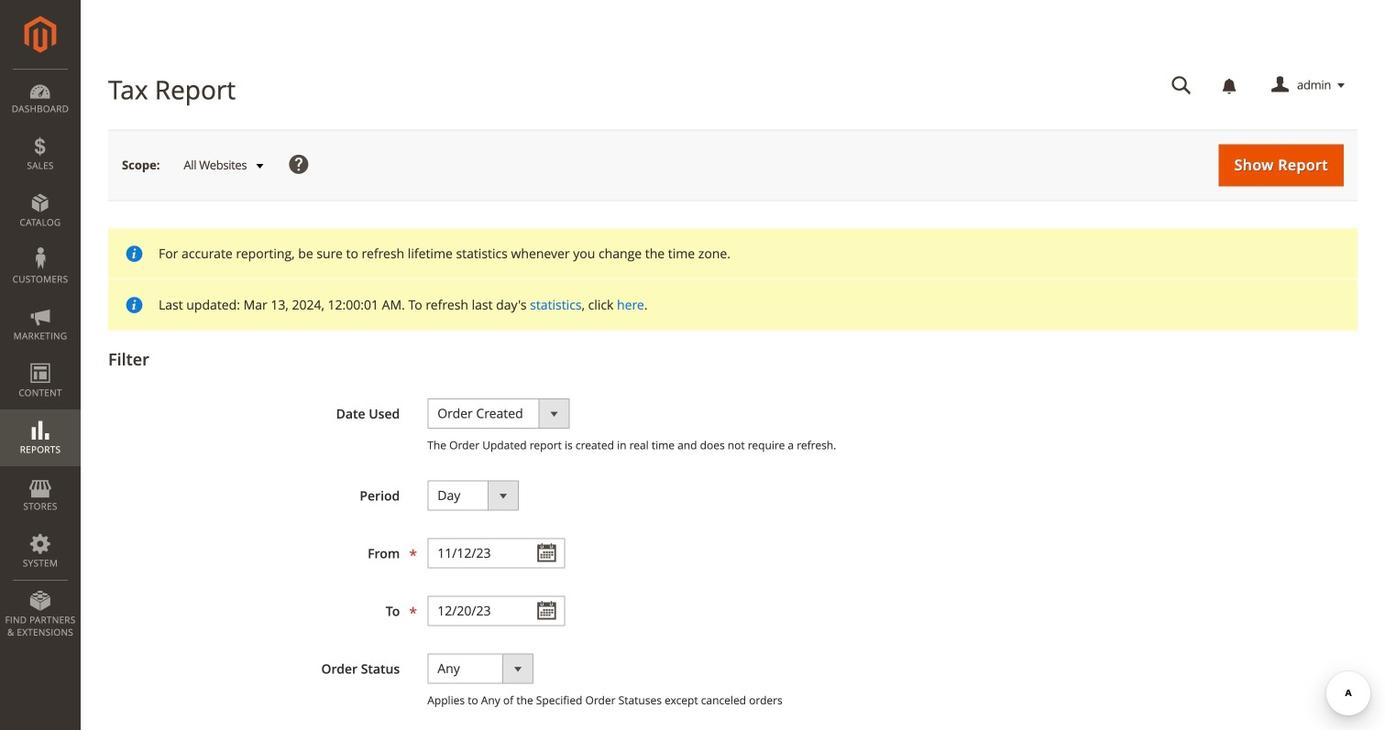 Task type: locate. For each thing, give the bounding box(es) containing it.
None text field
[[1159, 70, 1205, 102], [428, 539, 565, 569], [1159, 70, 1205, 102], [428, 539, 565, 569]]

menu bar
[[0, 69, 81, 649]]

None text field
[[428, 596, 565, 627]]



Task type: describe. For each thing, give the bounding box(es) containing it.
magento admin panel image
[[24, 16, 56, 53]]



